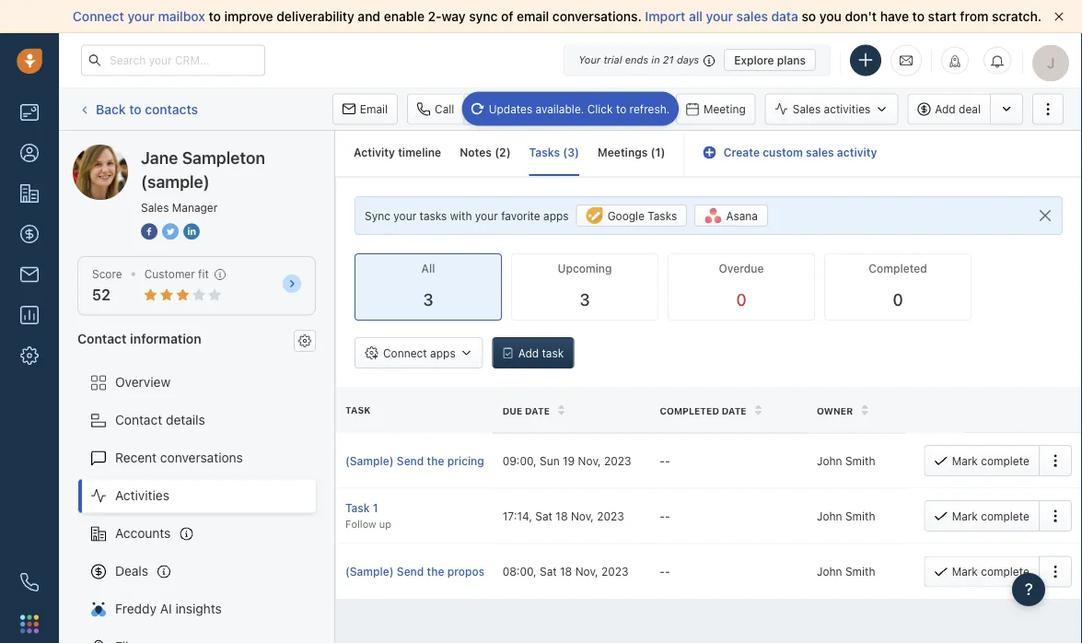 Task type: describe. For each thing, give the bounding box(es) containing it.
favorite
[[501, 209, 541, 222]]

so
[[802, 9, 816, 24]]

( for 1
[[651, 146, 656, 159]]

completed for completed date
[[660, 405, 719, 416]]

all
[[422, 262, 435, 275]]

2-
[[428, 9, 442, 24]]

mark complete for 17:14, sat 18 nov, 2023
[[952, 510, 1030, 522]]

don't
[[845, 9, 877, 24]]

click
[[587, 102, 613, 115]]

complete for 08:00, sat 18 nov, 2023
[[982, 565, 1030, 578]]

) for notes ( 2 )
[[506, 146, 511, 159]]

) for tasks ( 3 )
[[575, 146, 579, 159]]

overdue
[[719, 262, 764, 275]]

(sample) send the proposal document
[[345, 565, 551, 578]]

0 vertical spatial sales
[[737, 9, 768, 24]]

sms button
[[504, 94, 565, 125]]

create custom sales activity
[[724, 146, 878, 159]]

52
[[92, 286, 110, 304]]

sales for sales activities
[[793, 103, 821, 116]]

completed for completed
[[869, 262, 927, 275]]

task button
[[605, 94, 667, 125]]

overview
[[115, 375, 171, 390]]

2
[[499, 146, 506, 159]]

(sample) send the pricing quote
[[345, 454, 518, 467]]

09:00, sun 19 nov, 2023
[[503, 454, 632, 467]]

sat for 08:00,
[[540, 565, 557, 578]]

data
[[772, 9, 799, 24]]

up
[[379, 518, 392, 530]]

1 vertical spatial (sample)
[[141, 171, 210, 191]]

1 horizontal spatial jane
[[141, 147, 178, 167]]

17:14, sat 18 nov, 2023
[[503, 510, 624, 522]]

Search your CRM... text field
[[81, 45, 265, 76]]

(sample) for (sample) send the pricing quote
[[345, 454, 394, 467]]

add for add deal
[[935, 103, 956, 116]]

mark complete for 08:00, sat 18 nov, 2023
[[952, 565, 1030, 578]]

18 for 17:14,
[[556, 510, 568, 522]]

add task button
[[493, 337, 574, 369]]

activities
[[824, 103, 871, 116]]

2023 for 08:00, sat 18 nov, 2023
[[602, 565, 629, 578]]

send for proposal
[[397, 565, 424, 578]]

manager
[[172, 201, 218, 214]]

days
[[677, 54, 699, 66]]

meetings
[[598, 146, 648, 159]]

date for completed date
[[722, 405, 747, 416]]

your left the mailbox
[[128, 9, 155, 24]]

email
[[517, 9, 549, 24]]

with
[[450, 209, 472, 222]]

score 52
[[92, 268, 122, 304]]

send for pricing
[[397, 454, 424, 467]]

18 for 08:00,
[[560, 565, 572, 578]]

task inside button
[[633, 103, 657, 116]]

your trial ends in 21 days
[[579, 54, 699, 66]]

score
[[92, 268, 122, 281]]

back
[[96, 101, 126, 116]]

accounts
[[115, 526, 171, 541]]

pricing
[[447, 454, 484, 467]]

john smith for 08:00, sat 18 nov, 2023
[[817, 565, 876, 578]]

create
[[724, 146, 760, 159]]

to right the mailbox
[[209, 9, 221, 24]]

custom
[[763, 146, 803, 159]]

email image
[[900, 53, 913, 68]]

mng settings image
[[298, 334, 311, 347]]

john smith for 17:14, sat 18 nov, 2023
[[817, 510, 876, 522]]

09:00,
[[503, 454, 537, 467]]

activity timeline
[[354, 146, 441, 159]]

ends
[[625, 54, 649, 66]]

contact information
[[77, 331, 201, 346]]

explore plans link
[[724, 49, 816, 71]]

) for meetings ( 1 )
[[661, 146, 666, 159]]

notes ( 2 )
[[460, 146, 511, 159]]

meeting
[[704, 103, 746, 116]]

improve
[[224, 9, 273, 24]]

2023 for 17:14, sat 18 nov, 2023
[[597, 510, 624, 522]]

google tasks
[[608, 209, 677, 222]]

sms
[[532, 103, 556, 116]]

1 horizontal spatial apps
[[544, 209, 569, 222]]

freddy ai insights
[[115, 601, 222, 616]]

have
[[881, 9, 909, 24]]

call button
[[407, 94, 464, 125]]

way
[[442, 9, 466, 24]]

mark for 17:14, sat 18 nov, 2023
[[952, 510, 978, 522]]

phone element
[[11, 564, 48, 601]]

owner
[[817, 405, 853, 416]]

upcoming
[[558, 262, 612, 275]]

08:00,
[[503, 565, 537, 578]]

mark for 08:00, sat 18 nov, 2023
[[952, 565, 978, 578]]

asana button
[[695, 205, 769, 227]]

19
[[563, 454, 575, 467]]

freddy
[[115, 601, 157, 616]]

(sample) send the proposal document link
[[345, 563, 551, 580]]

17:14,
[[503, 510, 532, 522]]

connect for connect your mailbox to improve deliverability and enable 2-way sync of email conversations. import all your sales data so you don't have to start from scratch.
[[73, 9, 124, 24]]

smith for 08:00, sat 18 nov, 2023
[[846, 565, 876, 578]]

meeting button
[[676, 94, 756, 125]]

scratch.
[[992, 9, 1042, 24]]

add deal button
[[908, 94, 990, 125]]

task
[[542, 347, 564, 359]]

sales activities
[[793, 103, 871, 116]]

in
[[652, 54, 660, 66]]

tasks ( 3 )
[[529, 146, 579, 159]]

conversations.
[[553, 9, 642, 24]]

contact details
[[115, 412, 205, 428]]

your right all
[[706, 9, 733, 24]]

add deal
[[935, 103, 981, 116]]

smith for 17:14, sat 18 nov, 2023
[[846, 510, 876, 522]]

sat for 17:14,
[[536, 510, 553, 522]]

from
[[960, 9, 989, 24]]

john for 09:00, sun 19 nov, 2023
[[817, 454, 843, 467]]

updates available. click to refresh.
[[489, 102, 670, 115]]

recent
[[115, 450, 157, 465]]

contact for contact information
[[77, 331, 127, 346]]

task inside "task 1 follow up"
[[345, 501, 370, 514]]

follow
[[345, 518, 376, 530]]

2023 for 09:00, sun 19 nov, 2023
[[604, 454, 632, 467]]

available.
[[536, 102, 584, 115]]

( for 3
[[563, 146, 568, 159]]

freshworks switcher image
[[20, 615, 39, 633]]

the for pricing
[[427, 454, 444, 467]]

back to contacts
[[96, 101, 198, 116]]

recent conversations
[[115, 450, 243, 465]]

due date
[[503, 405, 550, 416]]

refresh.
[[630, 102, 670, 115]]

quote
[[487, 454, 518, 467]]

john for 17:14, sat 18 nov, 2023
[[817, 510, 843, 522]]

task 1 follow up
[[345, 501, 392, 530]]



Task type: vqa. For each thing, say whether or not it's contained in the screenshot.
on
no



Task type: locate. For each thing, give the bounding box(es) containing it.
3 ) from the left
[[661, 146, 666, 159]]

nov, down 19
[[571, 510, 594, 522]]

sat
[[536, 510, 553, 522], [540, 565, 557, 578]]

asana
[[726, 209, 758, 222]]

2 john from the top
[[817, 510, 843, 522]]

1 vertical spatial (sample)
[[345, 565, 394, 578]]

the for proposal
[[427, 565, 444, 578]]

enable
[[384, 9, 425, 24]]

sat right 17:14, on the bottom
[[536, 510, 553, 522]]

sync your tasks with your favorite apps
[[365, 209, 569, 222]]

nov, right 19
[[578, 454, 601, 467]]

information
[[130, 331, 201, 346]]

2023 right 19
[[604, 454, 632, 467]]

(sample) inside 'link'
[[345, 454, 394, 467]]

1 0 from the left
[[736, 290, 747, 310]]

1 date from the left
[[525, 405, 550, 416]]

1 vertical spatial send
[[397, 565, 424, 578]]

1 vertical spatial contact
[[115, 412, 162, 428]]

1 horizontal spatial (
[[563, 146, 568, 159]]

your
[[128, 9, 155, 24], [706, 9, 733, 24], [394, 209, 417, 222], [475, 209, 498, 222]]

2 horizontal spatial )
[[661, 146, 666, 159]]

customer
[[144, 268, 195, 281]]

2 mark complete from the top
[[952, 510, 1030, 522]]

2 vertical spatial nov,
[[575, 565, 598, 578]]

0 horizontal spatial sales
[[737, 9, 768, 24]]

sampleton
[[142, 144, 205, 159], [182, 147, 265, 167]]

( right notes
[[495, 146, 499, 159]]

1 vertical spatial task
[[345, 405, 371, 415]]

0 vertical spatial (sample)
[[345, 454, 394, 467]]

18 right 17:14, on the bottom
[[556, 510, 568, 522]]

2 send from the top
[[397, 565, 424, 578]]

0 vertical spatial connect
[[73, 9, 124, 24]]

trial
[[604, 54, 622, 66]]

1 vertical spatial 1
[[373, 501, 378, 514]]

0 horizontal spatial 3
[[423, 290, 433, 310]]

task up (sample) send the pricing quote
[[345, 405, 371, 415]]

3 mark from the top
[[952, 565, 978, 578]]

timeline
[[398, 146, 441, 159]]

1 vertical spatial 2023
[[597, 510, 624, 522]]

0 vertical spatial john smith
[[817, 454, 876, 467]]

connect for connect apps
[[383, 347, 427, 359]]

explore plans
[[734, 53, 806, 66]]

52 button
[[92, 286, 110, 304]]

apps down all at the left top of page
[[430, 347, 456, 359]]

0 vertical spatial sales
[[793, 103, 821, 116]]

)
[[506, 146, 511, 159], [575, 146, 579, 159], [661, 146, 666, 159]]

(sample) down follow
[[345, 565, 394, 578]]

0 vertical spatial the
[[427, 454, 444, 467]]

contact down 52 button
[[77, 331, 127, 346]]

complete
[[982, 454, 1030, 467], [982, 510, 1030, 522], [982, 565, 1030, 578]]

(sample) send the pricing quote link
[[345, 452, 518, 469]]

3 john smith from the top
[[817, 565, 876, 578]]

2 complete from the top
[[982, 510, 1030, 522]]

and
[[358, 9, 381, 24]]

send inside the (sample) send the proposal document link
[[397, 565, 424, 578]]

1 horizontal spatial tasks
[[648, 209, 677, 222]]

0 vertical spatial 1
[[656, 146, 661, 159]]

connect left the mailbox
[[73, 9, 124, 24]]

plans
[[777, 53, 806, 66]]

sales left activity in the top right of the page
[[806, 146, 834, 159]]

connect apps button
[[355, 337, 483, 369], [355, 337, 483, 369]]

2 john smith from the top
[[817, 510, 876, 522]]

0 vertical spatial send
[[397, 454, 424, 467]]

1 ( from the left
[[495, 146, 499, 159]]

(sample) up "task 1 follow up"
[[345, 454, 394, 467]]

0 horizontal spatial add
[[518, 347, 539, 359]]

tasks right 2
[[529, 146, 560, 159]]

0 horizontal spatial 1
[[373, 501, 378, 514]]

sales for sales manager
[[141, 201, 169, 214]]

0 vertical spatial contact
[[77, 331, 127, 346]]

add left task at the right bottom of the page
[[518, 347, 539, 359]]

08:00, sat 18 nov, 2023
[[503, 565, 629, 578]]

1 send from the top
[[397, 454, 424, 467]]

2 vertical spatial mark complete
[[952, 565, 1030, 578]]

3 john from the top
[[817, 565, 843, 578]]

john for 08:00, sat 18 nov, 2023
[[817, 565, 843, 578]]

2 the from the top
[[427, 565, 444, 578]]

nov, for 08:00, sat 18 nov, 2023
[[575, 565, 598, 578]]

( down updates available. click to refresh. link on the top of the page
[[563, 146, 568, 159]]

the inside (sample) send the pricing quote 'link'
[[427, 454, 444, 467]]

2 vertical spatial john smith
[[817, 565, 876, 578]]

2023 down 17:14, sat 18 nov, 2023 on the bottom of page
[[602, 565, 629, 578]]

0 horizontal spatial 0
[[736, 290, 747, 310]]

0 vertical spatial john
[[817, 454, 843, 467]]

notes
[[460, 146, 492, 159]]

ai
[[160, 601, 172, 616]]

connect down all at the left top of page
[[383, 347, 427, 359]]

18
[[556, 510, 568, 522], [560, 565, 572, 578]]

1 mark complete from the top
[[952, 454, 1030, 467]]

apps right 'favorite'
[[544, 209, 569, 222]]

jane sampleton (sample) down contacts
[[110, 144, 261, 159]]

1 john from the top
[[817, 454, 843, 467]]

task up follow
[[345, 501, 370, 514]]

date
[[525, 405, 550, 416], [722, 405, 747, 416]]

fit
[[198, 268, 209, 281]]

mark for 09:00, sun 19 nov, 2023
[[952, 454, 978, 467]]

1 inside "task 1 follow up"
[[373, 501, 378, 514]]

0 for completed
[[893, 290, 903, 310]]

2 mark from the top
[[952, 510, 978, 522]]

import
[[645, 9, 686, 24]]

add task
[[518, 347, 564, 359]]

0 vertical spatial completed
[[869, 262, 927, 275]]

21
[[663, 54, 674, 66]]

2 vertical spatial smith
[[846, 565, 876, 578]]

0 horizontal spatial apps
[[430, 347, 456, 359]]

contacts
[[145, 101, 198, 116]]

2 ) from the left
[[575, 146, 579, 159]]

due
[[503, 405, 523, 416]]

add left the deal
[[935, 103, 956, 116]]

1 vertical spatial nov,
[[571, 510, 594, 522]]

sun
[[540, 454, 560, 467]]

( for 2
[[495, 146, 499, 159]]

0 vertical spatial sat
[[536, 510, 553, 522]]

facebook circled image
[[141, 221, 158, 241]]

twitter circled image
[[162, 221, 179, 241]]

0 for overdue
[[736, 290, 747, 310]]

smith for 09:00, sun 19 nov, 2023
[[846, 454, 876, 467]]

of
[[501, 9, 513, 24]]

tasks inside button
[[648, 209, 677, 222]]

0 horizontal spatial )
[[506, 146, 511, 159]]

tasks
[[529, 146, 560, 159], [648, 209, 677, 222]]

sales
[[737, 9, 768, 24], [806, 146, 834, 159]]

mark complete button for 17:14, sat 18 nov, 2023
[[925, 500, 1039, 532]]

send up task 1 link
[[397, 454, 424, 467]]

mark
[[952, 454, 978, 467], [952, 510, 978, 522], [952, 565, 978, 578]]

0 vertical spatial (sample)
[[209, 144, 261, 159]]

updates
[[489, 102, 533, 115]]

phone image
[[20, 573, 39, 591]]

2023
[[604, 454, 632, 467], [597, 510, 624, 522], [602, 565, 629, 578]]

1 up follow
[[373, 501, 378, 514]]

task 1 link
[[345, 499, 484, 516]]

1 (sample) from the top
[[345, 454, 394, 467]]

2 horizontal spatial 3
[[580, 290, 590, 310]]

1 right meetings
[[656, 146, 661, 159]]

2 vertical spatial mark complete button
[[925, 556, 1039, 587]]

completed
[[869, 262, 927, 275], [660, 405, 719, 416]]

2 vertical spatial task
[[345, 501, 370, 514]]

(sample) for (sample) send the proposal document
[[345, 565, 394, 578]]

complete for 17:14, sat 18 nov, 2023
[[982, 510, 1030, 522]]

2023 down "09:00, sun 19 nov, 2023"
[[597, 510, 624, 522]]

explore
[[734, 53, 774, 66]]

2 horizontal spatial (
[[651, 146, 656, 159]]

( right meetings
[[651, 146, 656, 159]]

2 vertical spatial 2023
[[602, 565, 629, 578]]

3 smith from the top
[[846, 565, 876, 578]]

1 horizontal spatial add
[[935, 103, 956, 116]]

1 vertical spatial 18
[[560, 565, 572, 578]]

date for due date
[[525, 405, 550, 416]]

-
[[660, 454, 665, 467], [665, 454, 670, 467], [974, 454, 980, 467], [980, 454, 985, 467], [660, 510, 665, 522], [665, 510, 670, 522], [974, 510, 980, 522], [980, 510, 985, 522], [660, 565, 665, 578], [665, 565, 670, 578], [974, 565, 980, 578], [980, 565, 985, 578]]

0 vertical spatial mark
[[952, 454, 978, 467]]

1 john smith from the top
[[817, 454, 876, 467]]

0 vertical spatial complete
[[982, 454, 1030, 467]]

deliverability
[[277, 9, 354, 24]]

3 mark complete from the top
[[952, 565, 1030, 578]]

3
[[568, 146, 575, 159], [423, 290, 433, 310], [580, 290, 590, 310]]

1 ) from the left
[[506, 146, 511, 159]]

create custom sales activity link
[[703, 146, 878, 159]]

2 ( from the left
[[563, 146, 568, 159]]

(sample) up manager
[[209, 144, 261, 159]]

your right with
[[475, 209, 498, 222]]

2 vertical spatial complete
[[982, 565, 1030, 578]]

0 horizontal spatial connect
[[73, 9, 124, 24]]

(
[[495, 146, 499, 159], [563, 146, 568, 159], [651, 146, 656, 159]]

0 vertical spatial mark complete button
[[925, 445, 1039, 476]]

1 vertical spatial complete
[[982, 510, 1030, 522]]

google tasks button
[[576, 205, 687, 227]]

0 horizontal spatial tasks
[[529, 146, 560, 159]]

2 0 from the left
[[893, 290, 903, 310]]

2 vertical spatial mark
[[952, 565, 978, 578]]

(sample) up sales manager
[[141, 171, 210, 191]]

the left "pricing"
[[427, 454, 444, 467]]

mark complete button
[[925, 445, 1039, 476], [925, 500, 1039, 532], [925, 556, 1039, 587]]

activity
[[837, 146, 878, 159]]

insights
[[175, 601, 222, 616]]

0 horizontal spatial (
[[495, 146, 499, 159]]

sales left data
[[737, 9, 768, 24]]

add for add task
[[518, 347, 539, 359]]

jane down contacts
[[141, 147, 178, 167]]

0 horizontal spatial completed
[[660, 405, 719, 416]]

3 for upcoming
[[580, 290, 590, 310]]

mark complete button for 08:00, sat 18 nov, 2023
[[925, 556, 1039, 587]]

your
[[579, 54, 601, 66]]

email
[[360, 103, 388, 116]]

1 mark from the top
[[952, 454, 978, 467]]

1 horizontal spatial completed
[[869, 262, 927, 275]]

2 (sample) from the top
[[345, 565, 394, 578]]

1 vertical spatial apps
[[430, 347, 456, 359]]

2 date from the left
[[722, 405, 747, 416]]

1 horizontal spatial 0
[[893, 290, 903, 310]]

1 horizontal spatial date
[[722, 405, 747, 416]]

1 vertical spatial add
[[518, 347, 539, 359]]

3 down updates available. click to refresh. link on the top of the page
[[568, 146, 575, 159]]

mark complete button for 09:00, sun 19 nov, 2023
[[925, 445, 1039, 476]]

2 smith from the top
[[846, 510, 876, 522]]

task right click
[[633, 103, 657, 116]]

1 horizontal spatial connect
[[383, 347, 427, 359]]

1 vertical spatial mark
[[952, 510, 978, 522]]

1 horizontal spatial sales
[[793, 103, 821, 116]]

the inside the (sample) send the proposal document link
[[427, 565, 444, 578]]

sales activities button
[[765, 94, 908, 125], [765, 94, 898, 125]]

1 vertical spatial mark complete
[[952, 510, 1030, 522]]

1 horizontal spatial 3
[[568, 146, 575, 159]]

0 vertical spatial task
[[633, 103, 657, 116]]

1 mark complete button from the top
[[925, 445, 1039, 476]]

0 vertical spatial add
[[935, 103, 956, 116]]

call link
[[407, 94, 464, 125]]

close image
[[1055, 12, 1064, 21]]

import all your sales data link
[[645, 9, 802, 24]]

) right notes
[[506, 146, 511, 159]]

sales left activities
[[793, 103, 821, 116]]

sales manager
[[141, 201, 218, 214]]

tasks right the google
[[648, 209, 677, 222]]

1 complete from the top
[[982, 454, 1030, 467]]

jane
[[110, 144, 138, 159], [141, 147, 178, 167]]

mailbox
[[158, 9, 205, 24]]

0 horizontal spatial date
[[525, 405, 550, 416]]

1 horizontal spatial )
[[575, 146, 579, 159]]

send inside (sample) send the pricing quote 'link'
[[397, 454, 424, 467]]

1 smith from the top
[[846, 454, 876, 467]]

3 down all at the left top of page
[[423, 290, 433, 310]]

1 the from the top
[[427, 454, 444, 467]]

nov, for 09:00, sun 19 nov, 2023
[[578, 454, 601, 467]]

1 vertical spatial mark complete button
[[925, 500, 1039, 532]]

the
[[427, 454, 444, 467], [427, 565, 444, 578]]

1 vertical spatial the
[[427, 565, 444, 578]]

deal
[[959, 103, 981, 116]]

) right meetings
[[661, 146, 666, 159]]

nov, for 17:14, sat 18 nov, 2023
[[571, 510, 594, 522]]

0 horizontal spatial sales
[[141, 201, 169, 214]]

0 vertical spatial 2023
[[604, 454, 632, 467]]

sales up facebook circled image
[[141, 201, 169, 214]]

your right sync
[[394, 209, 417, 222]]

18 right document
[[560, 565, 572, 578]]

1 vertical spatial sales
[[141, 201, 169, 214]]

1 vertical spatial sat
[[540, 565, 557, 578]]

mark complete for 09:00, sun 19 nov, 2023
[[952, 454, 1030, 467]]

send left proposal
[[397, 565, 424, 578]]

proposal
[[447, 565, 494, 578]]

contact for contact details
[[115, 412, 162, 428]]

complete for 09:00, sun 19 nov, 2023
[[982, 454, 1030, 467]]

contact up recent
[[115, 412, 162, 428]]

2 mark complete button from the top
[[925, 500, 1039, 532]]

0 vertical spatial mark complete
[[952, 454, 1030, 467]]

0 vertical spatial apps
[[544, 209, 569, 222]]

sync
[[469, 9, 498, 24]]

1 horizontal spatial 1
[[656, 146, 661, 159]]

0 vertical spatial tasks
[[529, 146, 560, 159]]

sampleton down contacts
[[142, 144, 205, 159]]

add
[[935, 103, 956, 116], [518, 347, 539, 359]]

0 horizontal spatial jane
[[110, 144, 138, 159]]

the left proposal
[[427, 565, 444, 578]]

1 vertical spatial smith
[[846, 510, 876, 522]]

to right click
[[616, 102, 627, 115]]

3 complete from the top
[[982, 565, 1030, 578]]

to right back
[[129, 101, 142, 116]]

deals
[[115, 563, 148, 579]]

3 mark complete button from the top
[[925, 556, 1039, 587]]

3 for all
[[423, 290, 433, 310]]

meetings ( 1 )
[[598, 146, 666, 159]]

john smith for 09:00, sun 19 nov, 2023
[[817, 454, 876, 467]]

connect your mailbox link
[[73, 9, 209, 24]]

sampleton up manager
[[182, 147, 265, 167]]

connect your mailbox to improve deliverability and enable 2-way sync of email conversations. import all your sales data so you don't have to start from scratch.
[[73, 9, 1042, 24]]

1 vertical spatial connect
[[383, 347, 427, 359]]

jane down back
[[110, 144, 138, 159]]

activities
[[115, 488, 169, 503]]

connect apps
[[383, 347, 456, 359]]

0 vertical spatial 18
[[556, 510, 568, 522]]

1 vertical spatial john
[[817, 510, 843, 522]]

3 down upcoming
[[580, 290, 590, 310]]

1 horizontal spatial sales
[[806, 146, 834, 159]]

1 vertical spatial tasks
[[648, 209, 677, 222]]

) down "updates available. click to refresh."
[[575, 146, 579, 159]]

0 vertical spatial smith
[[846, 454, 876, 467]]

sat right 08:00,
[[540, 565, 557, 578]]

linkedin circled image
[[183, 221, 200, 241]]

1 vertical spatial john smith
[[817, 510, 876, 522]]

0 vertical spatial nov,
[[578, 454, 601, 467]]

1 vertical spatial completed
[[660, 405, 719, 416]]

nov, down 17:14, sat 18 nov, 2023 on the bottom of page
[[575, 565, 598, 578]]

3 ( from the left
[[651, 146, 656, 159]]

2 vertical spatial john
[[817, 565, 843, 578]]

1 vertical spatial sales
[[806, 146, 834, 159]]

jane sampleton (sample) up manager
[[141, 147, 265, 191]]

to left start
[[913, 9, 925, 24]]



